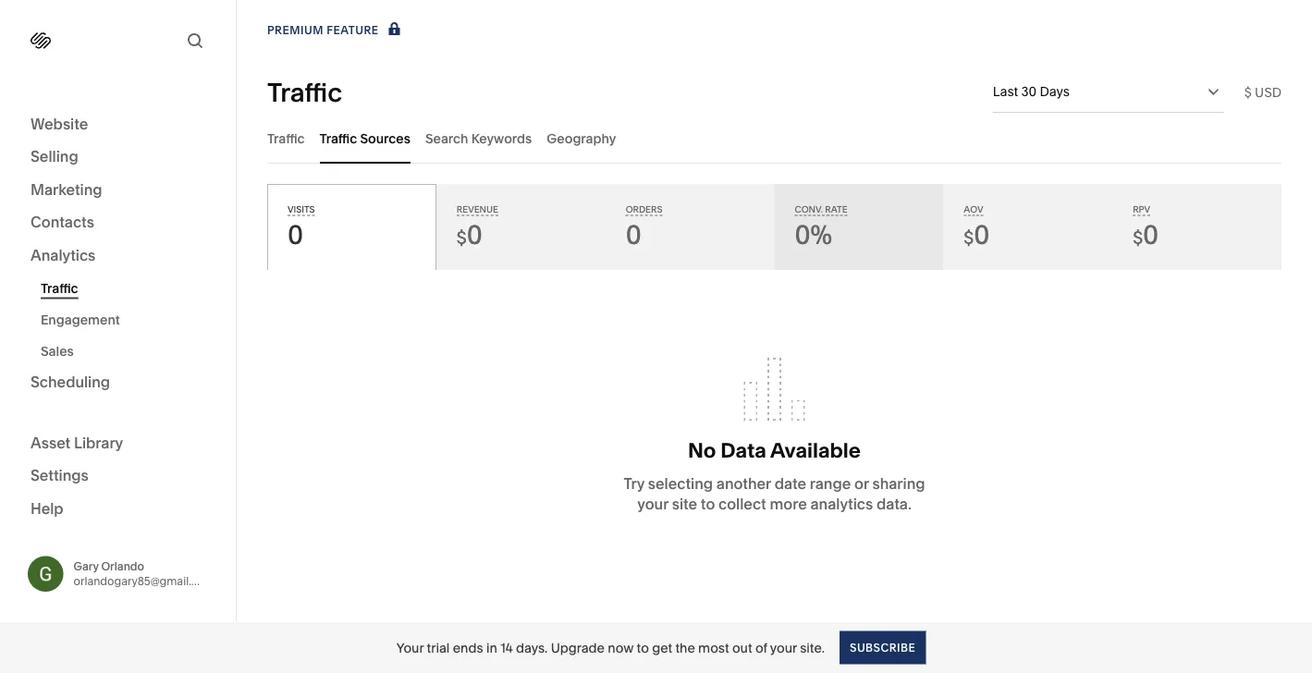 Task type: vqa. For each thing, say whether or not it's contained in the screenshot.
'continue' button
no



Task type: locate. For each thing, give the bounding box(es) containing it.
5 0 from the left
[[1143, 219, 1159, 251]]

to inside try selecting another date range or sharing your site to collect more analytics data.
[[701, 495, 715, 513]]

$ for revenue
[[457, 227, 467, 249]]

$ 0 for aov
[[964, 219, 990, 251]]

to right site
[[701, 495, 715, 513]]

traffic
[[267, 76, 342, 108], [267, 130, 305, 146], [320, 130, 357, 146], [41, 280, 78, 296]]

$ 0 down rpv
[[1133, 219, 1159, 251]]

asset library
[[31, 434, 123, 452]]

1 vertical spatial to
[[637, 640, 649, 656]]

your
[[637, 495, 669, 513], [770, 640, 797, 656]]

0 vertical spatial to
[[701, 495, 715, 513]]

data
[[721, 438, 766, 463]]

no data available
[[688, 438, 861, 463]]

0
[[288, 219, 303, 251], [467, 219, 483, 251], [626, 219, 642, 251], [974, 219, 990, 251], [1143, 219, 1159, 251]]

visits
[[288, 204, 315, 215]]

your down try
[[637, 495, 669, 513]]

upgrade
[[551, 640, 605, 656]]

traffic sources
[[320, 130, 411, 146]]

$ 0 down revenue
[[457, 219, 483, 251]]

range
[[810, 475, 851, 493]]

$ down revenue
[[457, 227, 467, 249]]

your trial ends in 14 days. upgrade now to get the most out of your site.
[[396, 640, 825, 656]]

sources
[[360, 130, 411, 146]]

analytics link
[[31, 245, 205, 267]]

out
[[732, 640, 752, 656]]

to left get
[[637, 640, 649, 656]]

traffic up "visits"
[[267, 130, 305, 146]]

geography button
[[547, 113, 616, 164]]

ends
[[453, 640, 483, 656]]

your right of
[[770, 640, 797, 656]]

1 0 from the left
[[288, 219, 303, 251]]

2 $ 0 from the left
[[964, 219, 990, 251]]

3 0 from the left
[[626, 219, 642, 251]]

$
[[1245, 84, 1252, 100], [457, 227, 467, 249], [964, 227, 974, 249], [1133, 227, 1143, 249]]

0 down revenue
[[467, 219, 483, 251]]

1 horizontal spatial to
[[701, 495, 715, 513]]

1 vertical spatial your
[[770, 640, 797, 656]]

traffic left sources
[[320, 130, 357, 146]]

site.
[[800, 640, 825, 656]]

rate
[[825, 204, 848, 215]]

search keywords
[[425, 130, 532, 146]]

$ down rpv
[[1133, 227, 1143, 249]]

analytics
[[31, 246, 96, 264]]

0 for revenue
[[467, 219, 483, 251]]

tab list containing traffic
[[267, 113, 1282, 164]]

0 down rpv
[[1143, 219, 1159, 251]]

$ 0
[[457, 219, 483, 251], [964, 219, 990, 251], [1133, 219, 1159, 251]]

usd
[[1255, 84, 1282, 100]]

4 0 from the left
[[974, 219, 990, 251]]

tab list
[[267, 113, 1282, 164]]

0 down orders
[[626, 219, 642, 251]]

engagement
[[41, 312, 120, 327]]

$ for rpv
[[1133, 227, 1143, 249]]

selling
[[31, 148, 78, 166]]

0 horizontal spatial to
[[637, 640, 649, 656]]

$ left usd at the top of page
[[1245, 84, 1252, 100]]

try selecting another date range or sharing your site to collect more analytics data.
[[624, 475, 925, 513]]

$ 0 for rpv
[[1133, 219, 1159, 251]]

3 $ 0 from the left
[[1133, 219, 1159, 251]]

2 horizontal spatial $ 0
[[1133, 219, 1159, 251]]

1 horizontal spatial your
[[770, 640, 797, 656]]

days
[[1040, 84, 1070, 99]]

collect
[[719, 495, 766, 513]]

rpv
[[1133, 204, 1151, 215]]

traffic link
[[41, 272, 215, 304]]

selecting
[[648, 475, 713, 493]]

$ 0 down "aov"
[[964, 219, 990, 251]]

search
[[425, 130, 468, 146]]

aov
[[964, 204, 983, 215]]

traffic inside button
[[320, 130, 357, 146]]

0 horizontal spatial $ 0
[[457, 219, 483, 251]]

0 vertical spatial your
[[637, 495, 669, 513]]

sales
[[41, 343, 74, 359]]

premium feature button
[[267, 20, 405, 41]]

0 inside visits 0
[[288, 219, 303, 251]]

0 horizontal spatial your
[[637, 495, 669, 513]]

$ down "aov"
[[964, 227, 974, 249]]

2 0 from the left
[[467, 219, 483, 251]]

settings
[[31, 467, 89, 485]]

to
[[701, 495, 715, 513], [637, 640, 649, 656]]

your
[[396, 640, 424, 656]]

asset library link
[[31, 433, 205, 455]]

0 down "visits"
[[288, 219, 303, 251]]

1 $ 0 from the left
[[457, 219, 483, 251]]

0 for aov
[[974, 219, 990, 251]]

traffic up traffic button
[[267, 76, 342, 108]]

1 horizontal spatial $ 0
[[964, 219, 990, 251]]

gary orlando orlandogary85@gmail.com
[[74, 560, 215, 588]]

0 inside orders 0
[[626, 219, 642, 251]]

most
[[698, 640, 729, 656]]

more
[[770, 495, 807, 513]]

scheduling
[[31, 373, 110, 391]]

help
[[31, 499, 63, 517]]

get
[[652, 640, 672, 656]]

0 down "aov"
[[974, 219, 990, 251]]



Task type: describe. For each thing, give the bounding box(es) containing it.
of
[[755, 640, 767, 656]]

library
[[74, 434, 123, 452]]

0%
[[795, 219, 832, 251]]

0 for rpv
[[1143, 219, 1159, 251]]

$ 0 for revenue
[[457, 219, 483, 251]]

$ usd
[[1245, 84, 1282, 100]]

geography
[[547, 130, 616, 146]]

marketing
[[31, 180, 102, 198]]

asset
[[31, 434, 71, 452]]

another
[[717, 475, 771, 493]]

date
[[775, 475, 806, 493]]

orders 0
[[626, 204, 663, 251]]

your inside try selecting another date range or sharing your site to collect more analytics data.
[[637, 495, 669, 513]]

settings link
[[31, 466, 205, 487]]

contacts
[[31, 213, 94, 231]]

data.
[[877, 495, 912, 513]]

keywords
[[471, 130, 532, 146]]

the
[[675, 640, 695, 656]]

traffic down analytics
[[41, 280, 78, 296]]

selling link
[[31, 147, 205, 168]]

$ for aov
[[964, 227, 974, 249]]

no
[[688, 438, 716, 463]]

premium feature
[[267, 24, 379, 37]]

engagement link
[[41, 304, 215, 335]]

help link
[[31, 498, 63, 519]]

last 30 days button
[[993, 71, 1224, 112]]

orlando
[[101, 560, 144, 573]]

website
[[31, 115, 88, 133]]

website link
[[31, 114, 205, 135]]

marketing link
[[31, 179, 205, 201]]

site
[[672, 495, 697, 513]]

premium
[[267, 24, 324, 37]]

sharing
[[872, 475, 925, 493]]

sales link
[[41, 335, 215, 367]]

search keywords button
[[425, 113, 532, 164]]

days.
[[516, 640, 548, 656]]

subscribe button
[[840, 631, 926, 664]]

subscribe
[[850, 641, 916, 654]]

feature
[[327, 24, 379, 37]]

contacts link
[[31, 212, 205, 234]]

now
[[608, 640, 634, 656]]

visits 0
[[288, 204, 315, 251]]

trial
[[427, 640, 450, 656]]

orlandogary85@gmail.com
[[74, 575, 215, 588]]

or
[[855, 475, 869, 493]]

in
[[486, 640, 497, 656]]

analytics
[[811, 495, 873, 513]]

try
[[624, 475, 645, 493]]

last
[[993, 84, 1018, 99]]

conv.
[[795, 204, 823, 215]]

14
[[500, 640, 513, 656]]

30
[[1021, 84, 1037, 99]]

conv. rate 0%
[[795, 204, 848, 251]]

available
[[770, 438, 861, 463]]

orders
[[626, 204, 663, 215]]

gary
[[74, 560, 99, 573]]

scheduling link
[[31, 372, 205, 394]]

traffic sources button
[[320, 113, 411, 164]]

traffic button
[[267, 113, 305, 164]]

revenue
[[457, 204, 498, 215]]

last 30 days
[[993, 84, 1070, 99]]



